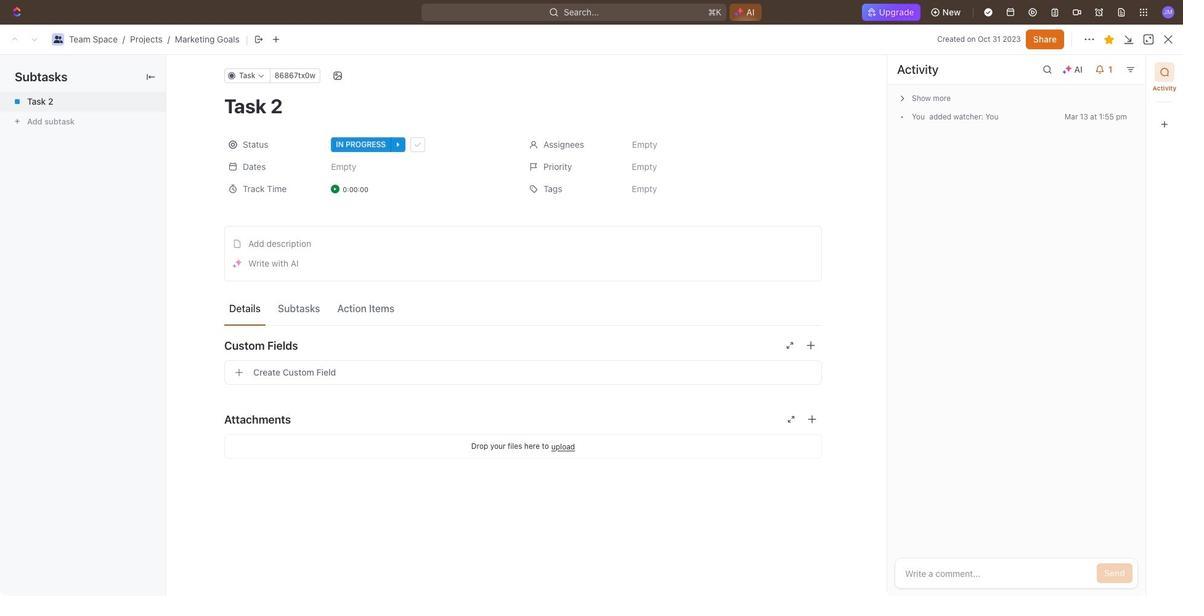 Task type: locate. For each thing, give the bounding box(es) containing it.
user group image
[[53, 36, 63, 43]]

tree inside sidebar navigation
[[5, 352, 145, 597]]

tree
[[5, 352, 145, 597]]

Edit task name text field
[[224, 94, 823, 118]]

alert
[[157, 83, 1177, 110]]



Task type: vqa. For each thing, say whether or not it's contained in the screenshot.
Edit task name text field
yes



Task type: describe. For each thing, give the bounding box(es) containing it.
task sidebar navigation tab list
[[1152, 62, 1179, 134]]

task sidebar content section
[[885, 55, 1146, 597]]

sidebar navigation
[[0, 52, 157, 597]]



